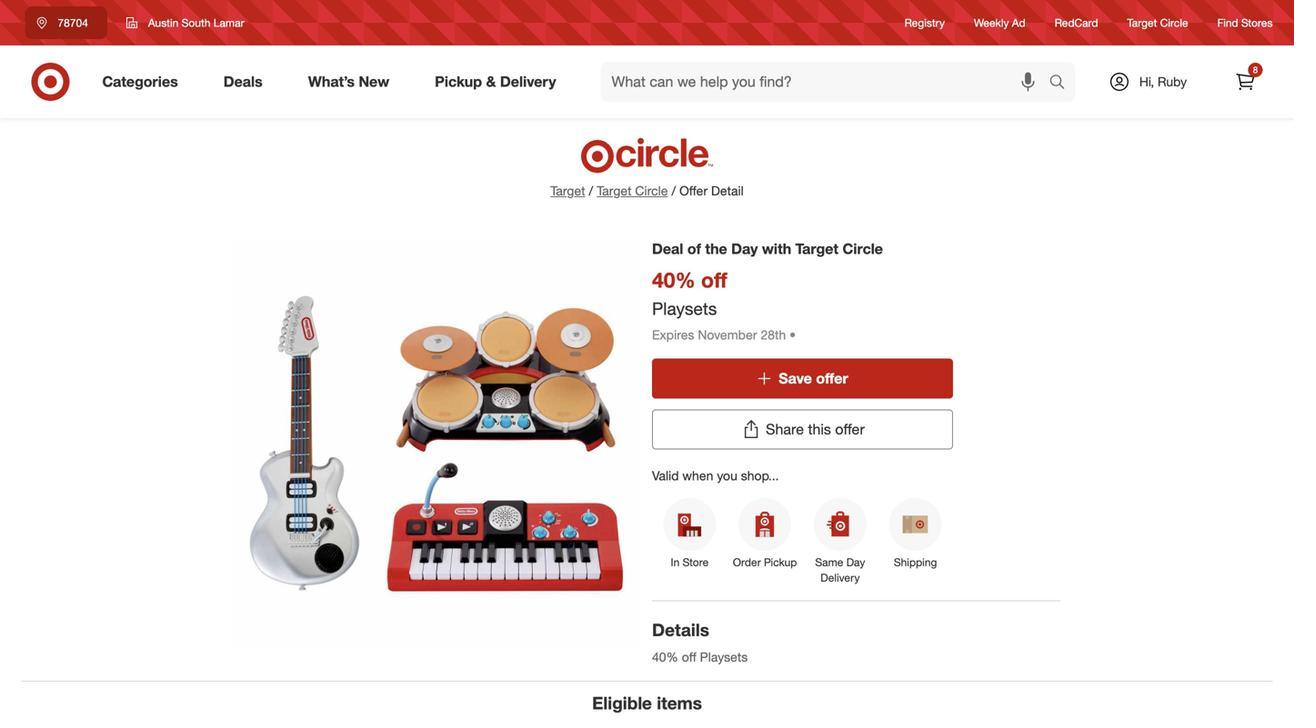 Task type: describe. For each thing, give the bounding box(es) containing it.
in store
[[671, 556, 709, 570]]

target right with on the right of page
[[796, 240, 839, 258]]

valid
[[652, 468, 679, 484]]

austin south lamar button
[[114, 6, 256, 39]]

78704 button
[[25, 6, 107, 39]]

save offer button
[[652, 359, 953, 399]]

40% inside details 40% off playsets
[[652, 650, 678, 666]]

What can we help you find? suggestions appear below search field
[[601, 62, 1054, 102]]

hi,
[[1140, 74, 1154, 90]]

order
[[733, 556, 761, 570]]

weekly ad
[[974, 16, 1026, 29]]

40% inside 40% off playsets expires november 28th •
[[652, 267, 696, 293]]

austin south lamar
[[148, 16, 244, 30]]

playsets inside 40% off playsets expires november 28th •
[[652, 298, 717, 319]]

categories link
[[87, 62, 201, 102]]

november
[[698, 327, 757, 343]]

save
[[779, 370, 812, 388]]

1 / from the left
[[589, 183, 593, 199]]

pickup & delivery
[[435, 73, 556, 91]]

0 vertical spatial target circle link
[[1128, 15, 1189, 31]]

&
[[486, 73, 496, 91]]

find
[[1218, 16, 1239, 29]]

playsets inside details 40% off playsets
[[700, 650, 748, 666]]

of
[[688, 240, 701, 258]]

1 vertical spatial pickup
[[764, 556, 797, 570]]

0 vertical spatial pickup
[[435, 73, 482, 91]]

new
[[359, 73, 389, 91]]

weekly ad link
[[974, 15, 1026, 31]]

pickup & delivery link
[[419, 62, 579, 102]]

share this offer button
[[652, 410, 953, 450]]

ruby
[[1158, 74, 1187, 90]]

austin
[[148, 16, 179, 30]]

shipping
[[894, 556, 937, 570]]

this
[[808, 421, 831, 439]]

offer inside button
[[835, 421, 865, 439]]

target circle
[[1128, 16, 1189, 29]]

search
[[1041, 75, 1085, 92]]

deals
[[224, 73, 263, 91]]

off inside details 40% off playsets
[[682, 650, 697, 666]]

eligible items
[[592, 693, 702, 714]]

share
[[766, 421, 804, 439]]

target right target link
[[597, 183, 632, 199]]

delivery for &
[[500, 73, 556, 91]]

offer
[[680, 183, 708, 199]]

2 horizontal spatial circle
[[1160, 16, 1189, 29]]

the
[[705, 240, 727, 258]]

same day delivery
[[815, 556, 865, 585]]

target link
[[551, 183, 585, 199]]

deal of the day with target circle
[[652, 240, 883, 258]]

details
[[652, 620, 709, 641]]

day inside same day delivery
[[847, 556, 865, 570]]

stores
[[1242, 16, 1273, 29]]

target / target circle / offer detail
[[551, 183, 744, 199]]

2 / from the left
[[672, 183, 676, 199]]

40% off playsets expires november 28th •
[[652, 267, 796, 343]]

save offer
[[779, 370, 848, 388]]

0 vertical spatial day
[[732, 240, 758, 258]]

target left target circle button
[[551, 183, 585, 199]]

you
[[717, 468, 738, 484]]

target circle button
[[597, 182, 668, 200]]

shop...
[[741, 468, 779, 484]]

8
[[1253, 64, 1258, 76]]

8 link
[[1226, 62, 1266, 102]]

when
[[683, 468, 714, 484]]

2 vertical spatial circle
[[843, 240, 883, 258]]



Task type: locate. For each thing, give the bounding box(es) containing it.
0 horizontal spatial day
[[732, 240, 758, 258]]

off down the
[[701, 267, 727, 293]]

search button
[[1041, 62, 1085, 106]]

target circle link up hi, ruby
[[1128, 15, 1189, 31]]

delivery inside same day delivery
[[821, 571, 860, 585]]

circle left the find
[[1160, 16, 1189, 29]]

delivery for day
[[821, 571, 860, 585]]

1 40% from the top
[[652, 267, 696, 293]]

pickup left &
[[435, 73, 482, 91]]

items
[[657, 693, 702, 714]]

0 horizontal spatial delivery
[[500, 73, 556, 91]]

day right the
[[732, 240, 758, 258]]

1 vertical spatial off
[[682, 650, 697, 666]]

redcard
[[1055, 16, 1098, 29]]

find stores
[[1218, 16, 1273, 29]]

40%
[[652, 267, 696, 293], [652, 650, 678, 666]]

circle right with on the right of page
[[843, 240, 883, 258]]

0 vertical spatial circle
[[1160, 16, 1189, 29]]

1 vertical spatial 40%
[[652, 650, 678, 666]]

0 vertical spatial delivery
[[500, 73, 556, 91]]

40% down deal
[[652, 267, 696, 293]]

40% down details
[[652, 650, 678, 666]]

1 vertical spatial day
[[847, 556, 865, 570]]

same
[[815, 556, 844, 570]]

target up hi,
[[1128, 16, 1157, 29]]

delivery down the same
[[821, 571, 860, 585]]

lamar
[[214, 16, 244, 30]]

1 vertical spatial offer
[[835, 421, 865, 439]]

0 vertical spatial playsets
[[652, 298, 717, 319]]

offer right save
[[816, 370, 848, 388]]

off
[[701, 267, 727, 293], [682, 650, 697, 666]]

1 vertical spatial circle
[[635, 183, 668, 199]]

0 vertical spatial off
[[701, 267, 727, 293]]

target circle link
[[1128, 15, 1189, 31], [597, 182, 668, 200]]

store
[[683, 556, 709, 570]]

find stores link
[[1218, 15, 1273, 31]]

circle down 'target circle logo'
[[635, 183, 668, 199]]

1 horizontal spatial off
[[701, 267, 727, 293]]

delivery right &
[[500, 73, 556, 91]]

2 40% from the top
[[652, 650, 678, 666]]

categories
[[102, 73, 178, 91]]

eligible
[[592, 693, 652, 714]]

day right the same
[[847, 556, 865, 570]]

1 horizontal spatial /
[[672, 183, 676, 199]]

1 horizontal spatial day
[[847, 556, 865, 570]]

off inside 40% off playsets expires november 28th •
[[701, 267, 727, 293]]

0 horizontal spatial target circle link
[[597, 182, 668, 200]]

in
[[671, 556, 680, 570]]

deal
[[652, 240, 684, 258]]

playsets up "expires"
[[652, 298, 717, 319]]

0 vertical spatial offer
[[816, 370, 848, 388]]

share this offer
[[766, 421, 865, 439]]

1 horizontal spatial delivery
[[821, 571, 860, 585]]

off down details
[[682, 650, 697, 666]]

offer right this
[[835, 421, 865, 439]]

offer inside button
[[816, 370, 848, 388]]

south
[[182, 16, 211, 30]]

with
[[762, 240, 792, 258]]

78704
[[58, 16, 88, 30]]

circle
[[1160, 16, 1189, 29], [635, 183, 668, 199], [843, 240, 883, 258]]

what's new link
[[293, 62, 412, 102]]

details 40% off playsets
[[652, 620, 748, 666]]

pickup
[[435, 73, 482, 91], [764, 556, 797, 570]]

detail
[[711, 183, 744, 199]]

target circle logo image
[[578, 136, 716, 175]]

expires
[[652, 327, 694, 343]]

pickup right order
[[764, 556, 797, 570]]

ad
[[1012, 16, 1026, 29]]

day
[[732, 240, 758, 258], [847, 556, 865, 570]]

offer
[[816, 370, 848, 388], [835, 421, 865, 439]]

/
[[589, 183, 593, 199], [672, 183, 676, 199]]

what's new
[[308, 73, 389, 91]]

order pickup
[[733, 556, 797, 570]]

1 vertical spatial playsets
[[700, 650, 748, 666]]

delivery
[[500, 73, 556, 91], [821, 571, 860, 585]]

0 horizontal spatial off
[[682, 650, 697, 666]]

0 horizontal spatial circle
[[635, 183, 668, 199]]

28th
[[761, 327, 786, 343]]

0 vertical spatial 40%
[[652, 267, 696, 293]]

registry
[[905, 16, 945, 29]]

target
[[1128, 16, 1157, 29], [551, 183, 585, 199], [597, 183, 632, 199], [796, 240, 839, 258]]

valid when you shop...
[[652, 468, 779, 484]]

target circle link down 'target circle logo'
[[597, 182, 668, 200]]

0 horizontal spatial /
[[589, 183, 593, 199]]

1 horizontal spatial pickup
[[764, 556, 797, 570]]

1 horizontal spatial target circle link
[[1128, 15, 1189, 31]]

weekly
[[974, 16, 1009, 29]]

1 vertical spatial delivery
[[821, 571, 860, 585]]

/ right target link
[[589, 183, 593, 199]]

hi, ruby
[[1140, 74, 1187, 90]]

•
[[790, 327, 796, 343]]

what's
[[308, 73, 355, 91]]

1 horizontal spatial circle
[[843, 240, 883, 258]]

playsets
[[652, 298, 717, 319], [700, 650, 748, 666]]

registry link
[[905, 15, 945, 31]]

1 vertical spatial target circle link
[[597, 182, 668, 200]]

deals link
[[208, 62, 285, 102]]

0 horizontal spatial pickup
[[435, 73, 482, 91]]

playsets down details
[[700, 650, 748, 666]]

/ left offer
[[672, 183, 676, 199]]

redcard link
[[1055, 15, 1098, 31]]



Task type: vqa. For each thing, say whether or not it's contained in the screenshot.
Under corresponding to Women's Gifts Under $25
no



